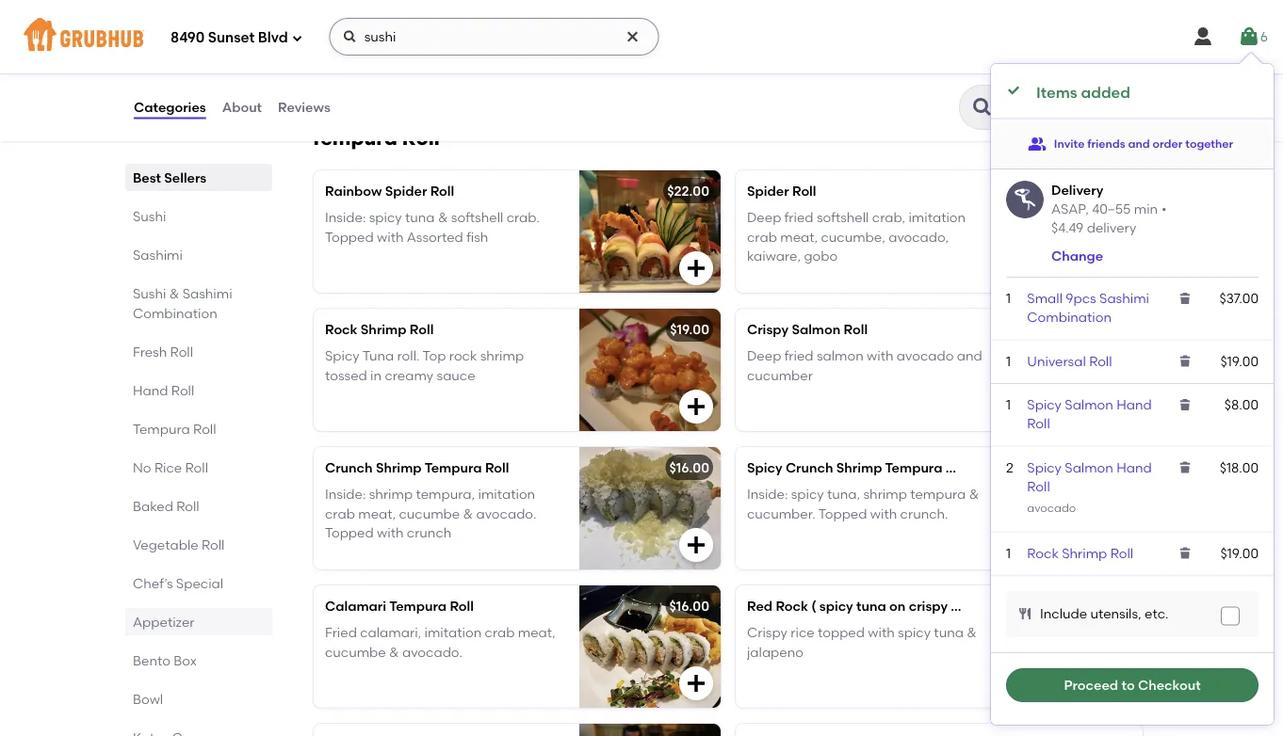 Task type: vqa. For each thing, say whether or not it's contained in the screenshot.


Task type: describe. For each thing, give the bounding box(es) containing it.
roll inside button
[[436, 15, 460, 32]]

Search Kiku Sushi Larchmont search field
[[1000, 99, 1144, 117]]

crab,
[[872, 210, 906, 226]]

& inside inside: spicy tuna, shrimp tempura & cucumber. topped with crunch.
[[969, 487, 979, 503]]

& inside crispy rice topped with spicy tuna & jalapeno
[[967, 626, 977, 642]]

•
[[1162, 200, 1167, 216]]

& inside 'inside: spicy tuna & softshell crab. topped with assorted fish'
[[438, 210, 448, 226]]

softshell inside deep fried softshell crab, imitation crab meat, cucumbe, avocado, kaiware, gobo
[[817, 210, 869, 226]]

checkout
[[1138, 678, 1201, 694]]

jalapeno
[[747, 645, 804, 661]]

utensils,
[[1091, 606, 1142, 622]]

1 vertical spatial tuna
[[857, 599, 887, 615]]

and inside deep fried salmon with avocado and cucumber
[[957, 348, 983, 364]]

vegetable roll tab
[[133, 535, 265, 555]]

sushi for sushi
[[133, 208, 166, 224]]

combination for &
[[133, 305, 217, 321]]

rock shrimp roll image
[[580, 309, 721, 432]]

items added
[[1037, 83, 1131, 102]]

$37.00
[[1220, 290, 1259, 306]]

sauce
[[437, 368, 476, 384]]

& inside sushi & sashimi combination
[[169, 286, 179, 302]]

calamari tempura roll
[[325, 599, 474, 615]]

sushi & sashimi combination tab
[[133, 284, 265, 323]]

best sellers
[[133, 170, 207, 186]]

roll up tempura roll tab
[[171, 383, 194, 399]]

top
[[423, 348, 446, 364]]

on
[[890, 599, 906, 615]]

chef's
[[133, 576, 173, 592]]

fish
[[467, 229, 489, 245]]

baked
[[133, 499, 173, 515]]

spider roll
[[747, 183, 817, 199]]

spicy inside spicy tuna roll. top rock shrimp tossed in creamy sauce
[[325, 348, 360, 364]]

cucumber.
[[747, 506, 816, 522]]

cucumbe,
[[821, 229, 886, 245]]

inside: spicy tuna, shrimp tempura & cucumber. topped with crunch.
[[747, 487, 979, 522]]

roll up inside: shrimp tempura, imitation crab meat, cucumbe & avocado. topped with crunch at the bottom of page
[[485, 460, 509, 476]]

cucumber
[[747, 368, 813, 384]]

with inside 'inside: spicy tuna & softshell crab. topped with assorted fish'
[[377, 229, 404, 245]]

cucumber hand roll button
[[314, 3, 721, 88]]

avocado. inside inside: shrimp tempura, imitation crab meat, cucumbe & avocado. topped with crunch
[[476, 506, 537, 522]]

red
[[747, 599, 773, 615]]

roll up rock shrimp roll link
[[1028, 478, 1051, 495]]

fried for salmon
[[785, 348, 814, 364]]

$8.00
[[1225, 397, 1259, 413]]

fresh roll tab
[[133, 342, 265, 362]]

calamari,
[[360, 626, 421, 642]]

salmon for 2
[[1065, 459, 1114, 475]]

avocado,
[[889, 229, 949, 245]]

& inside inside: shrimp tempura, imitation crab meat, cucumbe & avocado. topped with crunch
[[463, 506, 473, 522]]

roll right fresh
[[170, 344, 193, 360]]

shrimp up tuna in the left top of the page
[[361, 322, 407, 338]]

together
[[1186, 136, 1234, 150]]

1 for rock
[[1007, 545, 1011, 561]]

topped inside inside: spicy tuna, shrimp tempura & cucumber. topped with crunch.
[[819, 506, 867, 522]]

categories
[[134, 99, 206, 115]]

rock inside items added tooltip
[[1028, 545, 1059, 561]]

crab.
[[507, 210, 540, 226]]

with inside deep fried salmon with avocado and cucumber
[[867, 348, 894, 364]]

kaiware,
[[747, 248, 801, 264]]

roll.
[[397, 348, 420, 364]]

baked roll
[[133, 499, 199, 515]]

roll up utensils,
[[1111, 545, 1134, 561]]

fresh
[[133, 344, 167, 360]]

rock shrimp roll link
[[1028, 545, 1134, 561]]

sashimi for small
[[1100, 290, 1150, 306]]

inside: for inside: spicy tuna & softshell crab. topped with assorted fish
[[325, 210, 366, 226]]

6
[[1261, 29, 1269, 45]]

bowl
[[133, 692, 163, 708]]

best
[[133, 170, 161, 186]]

calamari
[[325, 599, 386, 615]]

creamy
[[385, 368, 434, 384]]

roll inside tab
[[185, 460, 208, 476]]

about
[[222, 99, 262, 115]]

topped inside 'inside: spicy tuna & softshell crab. topped with assorted fish'
[[325, 229, 374, 245]]

tempura up rainbow
[[310, 126, 397, 150]]

invite friends and order together
[[1054, 136, 1234, 150]]

calamari tempura roll image
[[580, 586, 721, 709]]

spicy right (
[[820, 599, 854, 615]]

invite friends and order together button
[[1028, 127, 1234, 161]]

tempura
[[911, 487, 966, 503]]

crispy for crispy salmon roll
[[747, 322, 789, 338]]

8490 sunset blvd
[[171, 29, 288, 46]]

roll up 'inside: spicy tuna & softshell crab. topped with assorted fish' in the top of the page
[[430, 183, 454, 199]]

imitation inside deep fried softshell crab, imitation crab meat, cucumbe, avocado, kaiware, gobo
[[909, 210, 966, 226]]

hand roll tab
[[133, 381, 265, 401]]

proceed to checkout button
[[1007, 669, 1259, 703]]

1 for universal
[[1007, 353, 1011, 369]]

1 crunch from the left
[[325, 460, 373, 476]]

1 for spicy
[[1007, 397, 1011, 413]]

2
[[1007, 459, 1014, 475]]

6 button
[[1238, 20, 1269, 54]]

spicy down "universal"
[[1028, 397, 1062, 413]]

rice)
[[951, 599, 981, 615]]

rainbow spider roll image
[[580, 171, 721, 293]]

softshell inside 'inside: spicy tuna & softshell crab. topped with assorted fish'
[[451, 210, 504, 226]]

chef's special tab
[[133, 574, 265, 594]]

sashimi inside tab
[[133, 247, 183, 263]]

roll right "universal"
[[1090, 353, 1113, 369]]

tempura up calamari,
[[389, 599, 447, 615]]

cucumber hand roll
[[325, 15, 460, 32]]

roll up gobo
[[793, 183, 817, 199]]

tempura roll tab
[[133, 419, 265, 439]]

box
[[174, 653, 197, 669]]

small
[[1028, 290, 1063, 306]]

inside: spicy tuna & softshell crab. topped with assorted fish
[[325, 210, 540, 245]]

no rice roll tab
[[133, 458, 265, 478]]

invite
[[1054, 136, 1085, 150]]

crispy salmon roll
[[747, 322, 868, 338]]

sushi tab
[[133, 206, 265, 226]]

spicy crunch shrimp tempura roll image
[[1002, 448, 1143, 570]]

universal roll
[[1028, 353, 1113, 369]]

avocado. inside fried calamari, imitation crab meat, cucumbe & avocado.
[[402, 645, 463, 661]]

proceed to checkout
[[1064, 678, 1201, 694]]

no rice roll
[[133, 460, 208, 476]]

small 9pcs sashimi combination
[[1028, 290, 1150, 325]]

asap,
[[1052, 200, 1089, 216]]

items added tooltip
[[991, 53, 1274, 726]]

delivery
[[1052, 181, 1104, 197]]

in
[[370, 368, 382, 384]]

include utensils, etc.
[[1040, 606, 1169, 622]]

2 spider from the left
[[747, 183, 789, 199]]

bento
[[133, 653, 170, 669]]

$16.00 for red rock ( spicy tuna on crispy rice)
[[669, 599, 710, 615]]

order
[[1153, 136, 1183, 150]]

etc.
[[1145, 606, 1169, 622]]

0 vertical spatial salmon
[[792, 322, 841, 338]]

roll up top on the left top of the page
[[410, 322, 434, 338]]

roll up special at the left
[[202, 537, 225, 553]]

roll up salmon
[[844, 322, 868, 338]]

0 vertical spatial $16.00
[[1092, 322, 1132, 338]]

avocado inside deep fried salmon with avocado and cucumber
[[897, 348, 954, 364]]

delivery asap, 40–55 min • $4.49 delivery
[[1052, 181, 1167, 236]]

combination for 9pcs
[[1028, 309, 1112, 325]]

delivery icon image
[[1007, 181, 1044, 218]]

$22.00
[[667, 183, 710, 199]]

added
[[1081, 83, 1131, 102]]

hand roll
[[133, 383, 194, 399]]



Task type: locate. For each thing, give the bounding box(es) containing it.
1 horizontal spatial shrimp
[[480, 348, 524, 364]]

2 sushi from the top
[[133, 286, 166, 302]]

2 horizontal spatial tuna
[[934, 626, 964, 642]]

1 1 from the top
[[1007, 290, 1011, 306]]

deep inside deep fried salmon with avocado and cucumber
[[747, 348, 782, 364]]

shrimp
[[361, 322, 407, 338], [376, 460, 422, 476], [837, 460, 883, 476], [1062, 545, 1108, 561]]

0 horizontal spatial softshell
[[451, 210, 504, 226]]

40–55
[[1092, 200, 1131, 216]]

sushi down best
[[133, 208, 166, 224]]

crunch.
[[901, 506, 949, 522]]

1 crispy from the top
[[747, 322, 789, 338]]

1 up 2
[[1007, 397, 1011, 413]]

crispy rice topped with spicy tuna & jalapeno
[[747, 626, 977, 661]]

avocado right salmon
[[897, 348, 954, 364]]

$17.00 left 'etc.'
[[1094, 599, 1132, 615]]

inside: inside inside: spicy tuna, shrimp tempura & cucumber. topped with crunch.
[[747, 487, 788, 503]]

avocado.
[[476, 506, 537, 522], [402, 645, 463, 661]]

$16.00
[[1092, 322, 1132, 338], [669, 460, 710, 476], [669, 599, 710, 615]]

with left 'assorted'
[[377, 229, 404, 245]]

fried
[[325, 626, 357, 642]]

1 softshell from the left
[[451, 210, 504, 226]]

rice
[[154, 460, 182, 476]]

1 vertical spatial cucumbe
[[325, 645, 386, 661]]

rice
[[791, 626, 815, 642]]

1 horizontal spatial rock shrimp roll
[[1028, 545, 1134, 561]]

deep for deep fried softshell crab, imitation crab meat, cucumbe, avocado, kaiware, gobo
[[747, 210, 782, 226]]

& inside fried calamari, imitation crab meat, cucumbe & avocado.
[[389, 645, 399, 661]]

1 vertical spatial tempura roll
[[133, 421, 216, 437]]

0 vertical spatial sushi
[[133, 208, 166, 224]]

imitation inside fried calamari, imitation crab meat, cucumbe & avocado.
[[425, 626, 482, 642]]

roll right cucumber
[[436, 15, 460, 32]]

deep up the cucumber
[[747, 348, 782, 364]]

1 horizontal spatial avocado.
[[476, 506, 537, 522]]

spicy salmon hand roll link for 1
[[1028, 397, 1152, 432]]

tuna inside crispy rice topped with spicy tuna & jalapeno
[[934, 626, 964, 642]]

1 vertical spatial imitation
[[478, 487, 535, 503]]

shrimp up tempura,
[[376, 460, 422, 476]]

2 horizontal spatial crab
[[747, 229, 777, 245]]

(
[[812, 599, 817, 615]]

1 horizontal spatial and
[[1129, 136, 1150, 150]]

universal roll link
[[1028, 353, 1113, 369]]

and left order
[[1129, 136, 1150, 150]]

tempura roll up rainbow spider roll
[[310, 126, 440, 150]]

spicy up cucumber.
[[747, 460, 783, 476]]

with
[[377, 229, 404, 245], [867, 348, 894, 364], [871, 506, 897, 522], [377, 525, 404, 541], [868, 626, 895, 642]]

1 vertical spatial and
[[957, 348, 983, 364]]

sushi for sushi & sashimi combination
[[133, 286, 166, 302]]

2 horizontal spatial rock
[[1028, 545, 1059, 561]]

tempura roll inside tab
[[133, 421, 216, 437]]

crab inside inside: shrimp tempura, imitation crab meat, cucumbe & avocado. topped with crunch
[[325, 506, 355, 522]]

1 sushi from the top
[[133, 208, 166, 224]]

inside: inside inside: shrimp tempura, imitation crab meat, cucumbe & avocado. topped with crunch
[[325, 487, 366, 503]]

categories button
[[133, 74, 207, 141]]

0 vertical spatial avocado
[[897, 348, 954, 364]]

fried calamari, imitation crab meat, cucumbe & avocado.
[[325, 626, 556, 661]]

1 vertical spatial avocado.
[[402, 645, 463, 661]]

1 vertical spatial topped
[[819, 506, 867, 522]]

0 horizontal spatial combination
[[133, 305, 217, 321]]

svg image
[[1192, 25, 1215, 48], [343, 29, 358, 44], [685, 52, 708, 74], [1007, 83, 1022, 98], [1178, 353, 1193, 369], [685, 396, 708, 418], [1178, 397, 1193, 412], [1178, 460, 1193, 475], [1178, 546, 1193, 561], [1018, 607, 1033, 622]]

avocado up rock shrimp roll link
[[1028, 501, 1076, 515]]

0 vertical spatial tempura roll
[[310, 126, 440, 150]]

sushi inside sushi tab
[[133, 208, 166, 224]]

people icon image
[[1028, 134, 1047, 153]]

reviews button
[[277, 74, 332, 141]]

bento box tab
[[133, 651, 265, 671]]

main navigation navigation
[[0, 0, 1284, 74]]

1 horizontal spatial avocado
[[1028, 501, 1076, 515]]

spicy salmon hand roll down universal roll link
[[1028, 397, 1152, 432]]

roll right "baked"
[[176, 499, 199, 515]]

fried for softshell
[[785, 210, 814, 226]]

gobo
[[804, 248, 838, 264]]

sushi
[[133, 208, 166, 224], [133, 286, 166, 302]]

8490
[[171, 29, 205, 46]]

0 horizontal spatial tuna
[[405, 210, 435, 226]]

crispy for crispy rice topped with spicy tuna & jalapeno
[[747, 626, 788, 642]]

spicy salmon hand roll link for 2
[[1028, 459, 1152, 495]]

sushi up fresh
[[133, 286, 166, 302]]

2 crunch from the left
[[786, 460, 834, 476]]

topped
[[818, 626, 865, 642]]

0 vertical spatial imitation
[[909, 210, 966, 226]]

shrimp up tuna, at the bottom right of page
[[837, 460, 883, 476]]

shrimp inside inside: spicy tuna, shrimp tempura & cucumber. topped with crunch.
[[864, 487, 907, 503]]

2 horizontal spatial meat,
[[781, 229, 818, 245]]

search icon image
[[972, 96, 994, 119]]

fried down spider roll in the top of the page
[[785, 210, 814, 226]]

chef's special
[[133, 576, 223, 592]]

0 horizontal spatial crab
[[325, 506, 355, 522]]

imitation inside inside: shrimp tempura, imitation crab meat, cucumbe & avocado. topped with crunch
[[478, 487, 535, 503]]

rock shrimp roll up tuna in the left top of the page
[[325, 322, 434, 338]]

2 fried from the top
[[785, 348, 814, 364]]

tuna down rice) at the right bottom of the page
[[934, 626, 964, 642]]

& up 'assorted'
[[438, 210, 448, 226]]

delivery
[[1087, 220, 1137, 236]]

2 vertical spatial topped
[[325, 525, 374, 541]]

0 horizontal spatial meat,
[[358, 506, 396, 522]]

sashimi tab
[[133, 245, 265, 265]]

tuna up 'assorted'
[[405, 210, 435, 226]]

shrimp right rock
[[480, 348, 524, 364]]

$16.00 for spicy crunch shrimp tempura roll
[[669, 460, 710, 476]]

2 spicy salmon hand roll link from the top
[[1028, 459, 1152, 495]]

svg image inside 6 button
[[1238, 25, 1261, 48]]

and inside button
[[1129, 136, 1150, 150]]

tab
[[133, 728, 265, 737]]

with left crunch
[[377, 525, 404, 541]]

fried
[[785, 210, 814, 226], [785, 348, 814, 364]]

hand inside tab
[[133, 383, 168, 399]]

combination up fresh roll
[[133, 305, 217, 321]]

spicy salmon hand roll link down universal roll link
[[1028, 397, 1152, 432]]

sashimi inside small 9pcs sashimi combination
[[1100, 290, 1150, 306]]

0 horizontal spatial rock
[[325, 322, 358, 338]]

spicy inside 'inside: spicy tuna & softshell crab. topped with assorted fish'
[[369, 210, 402, 226]]

salmon down universal roll link
[[1065, 397, 1114, 413]]

sashimi inside sushi & sashimi combination
[[182, 286, 232, 302]]

2 $17.00 from the top
[[1094, 599, 1132, 615]]

assorted
[[407, 229, 463, 245]]

spicy inside crispy rice topped with spicy tuna & jalapeno
[[898, 626, 931, 642]]

1 horizontal spatial tuna
[[857, 599, 887, 615]]

0 horizontal spatial and
[[957, 348, 983, 364]]

0 horizontal spatial avocado
[[897, 348, 954, 364]]

$17.00 for crispy rice topped with spicy tuna & jalapeno
[[1094, 599, 1132, 615]]

0 vertical spatial spicy salmon hand roll link
[[1028, 397, 1152, 432]]

& down calamari,
[[389, 645, 399, 661]]

combination down 9pcs
[[1028, 309, 1112, 325]]

spider up kaiware,
[[747, 183, 789, 199]]

topped down tuna, at the bottom right of page
[[819, 506, 867, 522]]

0 horizontal spatial crunch
[[325, 460, 373, 476]]

crispy
[[909, 599, 948, 615]]

combination inside small 9pcs sashimi combination
[[1028, 309, 1112, 325]]

softshell up fish
[[451, 210, 504, 226]]

1 deep from the top
[[747, 210, 782, 226]]

crab inside fried calamari, imitation crab meat, cucumbe & avocado.
[[485, 626, 515, 642]]

$4.49
[[1052, 220, 1084, 236]]

friends
[[1088, 136, 1126, 150]]

tossed
[[325, 368, 367, 384]]

bento box
[[133, 653, 197, 669]]

cucumbe inside inside: shrimp tempura, imitation crab meat, cucumbe & avocado. topped with crunch
[[399, 506, 460, 522]]

roll right rice
[[185, 460, 208, 476]]

sushi inside sushi & sashimi combination
[[133, 286, 166, 302]]

rock left (
[[776, 599, 809, 615]]

spicy up cucumber.
[[791, 487, 824, 503]]

topped inside inside: shrimp tempura, imitation crab meat, cucumbe & avocado. topped with crunch
[[325, 525, 374, 541]]

2 vertical spatial salmon
[[1065, 459, 1114, 475]]

1 fried from the top
[[785, 210, 814, 226]]

0 vertical spatial avocado.
[[476, 506, 537, 522]]

tempura roll
[[310, 126, 440, 150], [133, 421, 216, 437]]

baked roll tab
[[133, 497, 265, 516]]

combination inside sushi & sashimi combination
[[133, 305, 217, 321]]

0 vertical spatial meat,
[[781, 229, 818, 245]]

inside: down rainbow
[[325, 210, 366, 226]]

hand
[[397, 15, 432, 32], [133, 383, 168, 399], [1117, 397, 1152, 413], [1117, 459, 1152, 475]]

1 horizontal spatial meat,
[[518, 626, 556, 642]]

deep fried salmon with avocado and cucumber
[[747, 348, 983, 384]]

1 for small
[[1007, 290, 1011, 306]]

no
[[133, 460, 151, 476]]

with inside inside: shrimp tempura, imitation crab meat, cucumbe & avocado. topped with crunch
[[377, 525, 404, 541]]

salmon
[[817, 348, 864, 364]]

sashimi
[[133, 247, 183, 263], [182, 286, 232, 302], [1100, 290, 1150, 306]]

rock
[[325, 322, 358, 338], [1028, 545, 1059, 561], [776, 599, 809, 615]]

inside: inside 'inside: spicy tuna & softshell crab. topped with assorted fish'
[[325, 210, 366, 226]]

deep for deep fried salmon with avocado and cucumber
[[747, 348, 782, 364]]

crunch down tossed
[[325, 460, 373, 476]]

inside: down 'crunch shrimp tempura roll'
[[325, 487, 366, 503]]

1 spider from the left
[[385, 183, 427, 199]]

crispy
[[747, 322, 789, 338], [747, 626, 788, 642]]

Search for food, convenience, alcohol... search field
[[330, 18, 659, 56]]

meat, inside deep fried softshell crab, imitation crab meat, cucumbe, avocado, kaiware, gobo
[[781, 229, 818, 245]]

2 softshell from the left
[[817, 210, 869, 226]]

spicy down crispy
[[898, 626, 931, 642]]

0 vertical spatial $17.00
[[1094, 460, 1132, 476]]

sashimi down sashimi tab
[[182, 286, 232, 302]]

cucumbe inside fried calamari, imitation crab meat, cucumbe & avocado.
[[325, 645, 386, 661]]

rock shrimp roll up 'include'
[[1028, 545, 1134, 561]]

best sellers tab
[[133, 168, 265, 188]]

rainbow
[[325, 183, 382, 199]]

crab inside deep fried softshell crab, imitation crab meat, cucumbe, avocado, kaiware, gobo
[[747, 229, 777, 245]]

0 vertical spatial rock shrimp roll
[[325, 322, 434, 338]]

& down rice) at the right bottom of the page
[[967, 626, 977, 642]]

fried inside deep fried softshell crab, imitation crab meat, cucumbe, avocado, kaiware, gobo
[[785, 210, 814, 226]]

imitation down the 'calamari tempura roll'
[[425, 626, 482, 642]]

0 vertical spatial tuna
[[405, 210, 435, 226]]

0 vertical spatial rock
[[325, 322, 358, 338]]

1 horizontal spatial softshell
[[817, 210, 869, 226]]

0 vertical spatial and
[[1129, 136, 1150, 150]]

shrimp down spicy crunch shrimp tempura roll
[[864, 487, 907, 503]]

1 spicy salmon hand roll from the top
[[1028, 397, 1152, 432]]

1 vertical spatial avocado
[[1028, 501, 1076, 515]]

universal
[[1028, 353, 1086, 369]]

cucumbe up crunch
[[399, 506, 460, 522]]

0 vertical spatial crispy
[[747, 322, 789, 338]]

softshell up cucumbe,
[[817, 210, 869, 226]]

2 vertical spatial meat,
[[518, 626, 556, 642]]

with left crunch.
[[871, 506, 897, 522]]

2 spicy salmon hand roll from the top
[[1028, 459, 1152, 495]]

spicy salmon hand roll link up rock shrimp roll link
[[1028, 459, 1152, 495]]

2 crispy from the top
[[747, 626, 788, 642]]

proceed
[[1064, 678, 1119, 694]]

2 vertical spatial rock
[[776, 599, 809, 615]]

1 vertical spatial crab
[[325, 506, 355, 522]]

0 vertical spatial fried
[[785, 210, 814, 226]]

deep down spider roll in the top of the page
[[747, 210, 782, 226]]

crispy up jalapeno
[[747, 626, 788, 642]]

1 vertical spatial spicy salmon hand roll link
[[1028, 459, 1152, 495]]

imitation right tempura,
[[478, 487, 535, 503]]

with inside crispy rice topped with spicy tuna & jalapeno
[[868, 626, 895, 642]]

roll down "universal"
[[1028, 416, 1051, 432]]

spicy up tossed
[[325, 348, 360, 364]]

salmon for 1
[[1065, 397, 1114, 413]]

1 vertical spatial spicy salmon hand roll
[[1028, 459, 1152, 495]]

1 vertical spatial sushi
[[133, 286, 166, 302]]

spider roll image
[[1002, 171, 1143, 293]]

1 horizontal spatial cucumbe
[[399, 506, 460, 522]]

avocado inside items added tooltip
[[1028, 501, 1076, 515]]

blvd
[[258, 29, 288, 46]]

svg image inside items added tooltip
[[1178, 291, 1193, 306]]

rock
[[449, 348, 477, 364]]

1 vertical spatial meat,
[[358, 506, 396, 522]]

spider
[[385, 183, 427, 199], [747, 183, 789, 199]]

0 vertical spatial crab
[[747, 229, 777, 245]]

0 horizontal spatial cucumbe
[[325, 645, 386, 661]]

tuna,
[[827, 487, 861, 503]]

$19.00
[[1092, 183, 1132, 199], [670, 322, 710, 338], [1221, 353, 1259, 369], [1221, 545, 1259, 561]]

spicy inside inside: spicy tuna, shrimp tempura & cucumber. topped with crunch.
[[791, 487, 824, 503]]

shrimp up include utensils, etc.
[[1062, 545, 1108, 561]]

sashimi right 9pcs
[[1100, 290, 1150, 306]]

salmon right 2
[[1065, 459, 1114, 475]]

4 1 from the top
[[1007, 545, 1011, 561]]

&
[[438, 210, 448, 226], [169, 286, 179, 302], [969, 487, 979, 503], [463, 506, 473, 522], [967, 626, 977, 642], [389, 645, 399, 661]]

topped down rainbow
[[325, 229, 374, 245]]

0 vertical spatial topped
[[325, 229, 374, 245]]

change button
[[1052, 246, 1104, 265]]

1 vertical spatial crispy
[[747, 626, 788, 642]]

meat, inside fried calamari, imitation crab meat, cucumbe & avocado.
[[518, 626, 556, 642]]

fried inside deep fried salmon with avocado and cucumber
[[785, 348, 814, 364]]

topped up calamari
[[325, 525, 374, 541]]

1 vertical spatial deep
[[747, 348, 782, 364]]

spicy down rainbow spider roll
[[369, 210, 402, 226]]

spicy
[[369, 210, 402, 226], [791, 487, 824, 503], [820, 599, 854, 615], [898, 626, 931, 642]]

roll up tempura
[[946, 460, 970, 476]]

1 left "universal"
[[1007, 353, 1011, 369]]

crunch shrimp tempura roll image
[[580, 448, 721, 570]]

tempura roll up no rice roll
[[133, 421, 216, 437]]

0 horizontal spatial spider
[[385, 183, 427, 199]]

fresh roll
[[133, 344, 193, 360]]

crispy up the cucumber
[[747, 322, 789, 338]]

& right tempura
[[969, 487, 979, 503]]

crunch
[[407, 525, 452, 541]]

special
[[176, 576, 223, 592]]

spicy salmon hand roll up rock shrimp roll link
[[1028, 459, 1152, 495]]

inside: for inside: spicy tuna, shrimp tempura & cucumber. topped with crunch.
[[747, 487, 788, 503]]

2 vertical spatial crab
[[485, 626, 515, 642]]

tempura inside tempura roll tab
[[133, 421, 190, 437]]

0 horizontal spatial avocado.
[[402, 645, 463, 661]]

0 horizontal spatial rock shrimp roll
[[325, 322, 434, 338]]

sunset
[[208, 29, 255, 46]]

cucumbe
[[399, 506, 460, 522], [325, 645, 386, 661]]

red rock ( spicy tuna on crispy rice) image
[[1002, 586, 1143, 709]]

and left "universal"
[[957, 348, 983, 364]]

1 horizontal spatial tempura roll
[[310, 126, 440, 150]]

sellers
[[164, 170, 207, 186]]

$17.00 for inside: spicy tuna, shrimp tempura & cucumber. topped with crunch.
[[1094, 460, 1132, 476]]

fried up the cucumber
[[785, 348, 814, 364]]

2 vertical spatial tuna
[[934, 626, 964, 642]]

inside: for inside: shrimp tempura, imitation crab meat, cucumbe & avocado. topped with crunch
[[325, 487, 366, 503]]

tempura,
[[416, 487, 475, 503]]

tuna
[[405, 210, 435, 226], [857, 599, 887, 615], [934, 626, 964, 642]]

tuna left on
[[857, 599, 887, 615]]

tuna inside 'inside: spicy tuna & softshell crab. topped with assorted fish'
[[405, 210, 435, 226]]

items
[[1037, 83, 1078, 102]]

tempura down hand roll
[[133, 421, 190, 437]]

bowl tab
[[133, 690, 265, 710]]

min
[[1134, 200, 1158, 216]]

1 vertical spatial $16.00
[[669, 460, 710, 476]]

vegetable
[[133, 537, 198, 553]]

rock up 'include'
[[1028, 545, 1059, 561]]

1 horizontal spatial crab
[[485, 626, 515, 642]]

crispy salmon roll image
[[1002, 309, 1143, 432]]

2 vertical spatial $16.00
[[669, 599, 710, 615]]

0 vertical spatial cucumbe
[[399, 506, 460, 522]]

0 vertical spatial spicy salmon hand roll
[[1028, 397, 1152, 432]]

shrimp inside inside: shrimp tempura, imitation crab meat, cucumbe & avocado. topped with crunch
[[369, 487, 413, 503]]

3 1 from the top
[[1007, 397, 1011, 413]]

roll up fried calamari, imitation crab meat, cucumbe & avocado.
[[450, 599, 474, 615]]

topped
[[325, 229, 374, 245], [819, 506, 867, 522], [325, 525, 374, 541]]

include
[[1040, 606, 1088, 622]]

$17.00 up rock shrimp roll link
[[1094, 460, 1132, 476]]

appetizer tab
[[133, 613, 265, 632]]

1 vertical spatial rock shrimp roll
[[1028, 545, 1134, 561]]

cucumber
[[325, 15, 394, 32]]

sashimi up sushi & sashimi combination
[[133, 247, 183, 263]]

deep
[[747, 210, 782, 226], [747, 348, 782, 364]]

2 vertical spatial imitation
[[425, 626, 482, 642]]

inside: shrimp tempura, imitation crab meat, cucumbe & avocado. topped with crunch
[[325, 487, 537, 541]]

1 vertical spatial $17.00
[[1094, 599, 1132, 615]]

spicy salmon hand roll for 2
[[1028, 459, 1152, 495]]

rock shrimp roll inside items added tooltip
[[1028, 545, 1134, 561]]

2 deep from the top
[[747, 348, 782, 364]]

about button
[[221, 74, 263, 141]]

with down on
[[868, 626, 895, 642]]

1 horizontal spatial crunch
[[786, 460, 834, 476]]

brown rock ( spicy tuna on crispy rice) image
[[580, 725, 721, 737]]

small 9pcs sashimi combination link
[[1028, 290, 1150, 325]]

salmon
[[792, 322, 841, 338], [1065, 397, 1114, 413], [1065, 459, 1114, 475]]

1 vertical spatial salmon
[[1065, 397, 1114, 413]]

0 vertical spatial deep
[[747, 210, 782, 226]]

meat, inside inside: shrimp tempura, imitation crab meat, cucumbe & avocado. topped with crunch
[[358, 506, 396, 522]]

1 spicy salmon hand roll link from the top
[[1028, 397, 1152, 432]]

0 horizontal spatial shrimp
[[369, 487, 413, 503]]

spider up 'inside: spicy tuna & softshell crab. topped with assorted fish' in the top of the page
[[385, 183, 427, 199]]

roll down hand roll tab
[[193, 421, 216, 437]]

tempura up tempura,
[[425, 460, 482, 476]]

imitation
[[909, 210, 966, 226], [478, 487, 535, 503], [425, 626, 482, 642]]

shrimp inside spicy tuna roll. top rock shrimp tossed in creamy sauce
[[480, 348, 524, 364]]

rainbow spider roll
[[325, 183, 454, 199]]

hand inside button
[[397, 15, 432, 32]]

sashimi for sushi
[[182, 286, 232, 302]]

shrimp inside items added tooltip
[[1062, 545, 1108, 561]]

0 horizontal spatial tempura roll
[[133, 421, 216, 437]]

2 horizontal spatial shrimp
[[864, 487, 907, 503]]

tempura up tempura
[[885, 460, 943, 476]]

1 left small
[[1007, 290, 1011, 306]]

spicy right 2
[[1028, 459, 1062, 475]]

with right salmon
[[867, 348, 894, 364]]

rock up tossed
[[325, 322, 358, 338]]

1 horizontal spatial combination
[[1028, 309, 1112, 325]]

2 1 from the top
[[1007, 353, 1011, 369]]

1 horizontal spatial rock
[[776, 599, 809, 615]]

svg image
[[1238, 25, 1261, 48], [625, 29, 641, 44], [292, 33, 303, 44], [685, 257, 708, 280], [1107, 257, 1130, 280], [1178, 291, 1193, 306], [1107, 396, 1130, 418], [685, 534, 708, 557], [1107, 534, 1130, 557], [685, 673, 708, 695], [1107, 673, 1130, 695]]

1 vertical spatial rock
[[1028, 545, 1059, 561]]

spicy tuna roll. top rock shrimp tossed in creamy sauce
[[325, 348, 524, 384]]

& down sashimi tab
[[169, 286, 179, 302]]

inside: up cucumber.
[[747, 487, 788, 503]]

cucumbe down fried at the bottom left of page
[[325, 645, 386, 661]]

1 vertical spatial fried
[[785, 348, 814, 364]]

1 $17.00 from the top
[[1094, 460, 1132, 476]]

with inside inside: spicy tuna, shrimp tempura & cucumber. topped with crunch.
[[871, 506, 897, 522]]

1 horizontal spatial spider
[[747, 183, 789, 199]]

deep inside deep fried softshell crab, imitation crab meat, cucumbe, avocado, kaiware, gobo
[[747, 210, 782, 226]]

crunch up tuna, at the bottom right of page
[[786, 460, 834, 476]]

roll up rainbow spider roll
[[402, 126, 440, 150]]

spicy salmon hand roll for 1
[[1028, 397, 1152, 432]]

crispy inside crispy rice topped with spicy tuna & jalapeno
[[747, 626, 788, 642]]

to
[[1122, 678, 1135, 694]]



